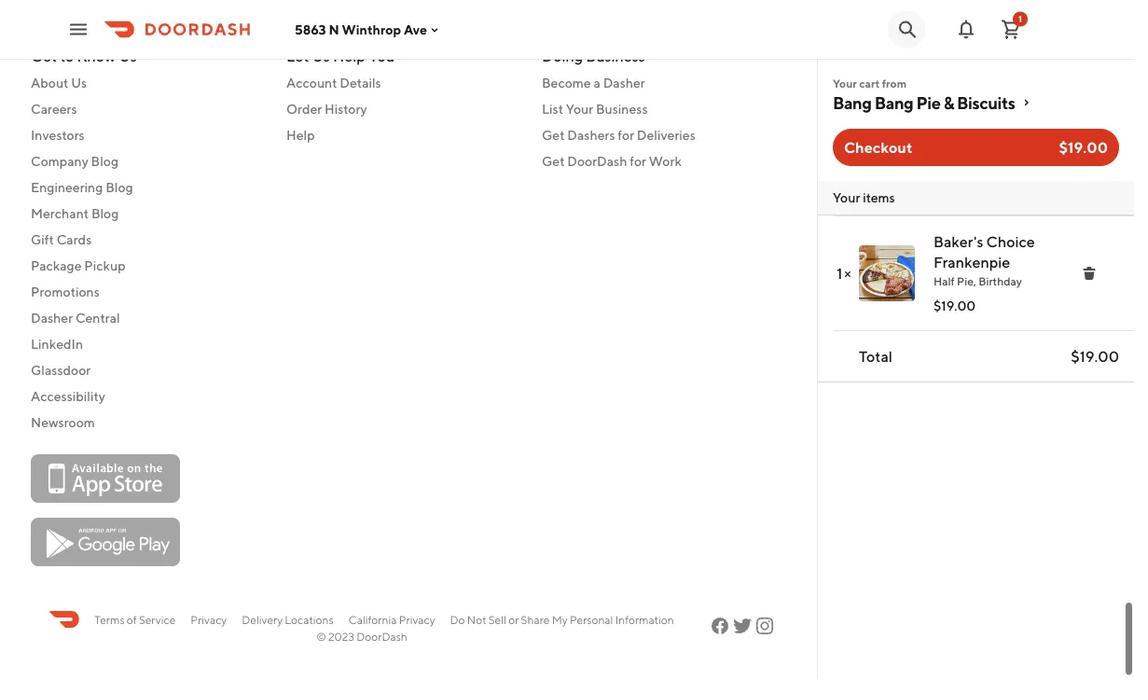 Task type: describe. For each thing, give the bounding box(es) containing it.
0 vertical spatial business
[[586, 47, 645, 65]]

for for dashers
[[618, 127, 635, 143]]

a
[[594, 75, 601, 91]]

baker's choice frankenpie half pie, birthday
[[934, 233, 1036, 287]]

get doordash for work link
[[542, 152, 775, 171]]

order history link
[[286, 100, 520, 119]]

account details
[[286, 75, 381, 91]]

terms of service
[[94, 613, 176, 626]]

history
[[325, 101, 367, 117]]

investors link
[[31, 126, 264, 145]]

$19.00 for total
[[1072, 348, 1120, 365]]

frankenpie
[[934, 253, 1011, 271]]

2 privacy from the left
[[399, 613, 435, 626]]

newsroom link
[[31, 413, 264, 432]]

delivery
[[242, 613, 283, 626]]

investors
[[31, 127, 85, 143]]

sell
[[489, 613, 507, 626]]

open menu image
[[67, 18, 90, 41]]

know
[[77, 47, 116, 65]]

engineering blog link
[[31, 178, 264, 197]]

doing
[[542, 47, 583, 65]]

1 button
[[993, 11, 1030, 48]]

order
[[286, 101, 322, 117]]

blog for merchant blog
[[91, 206, 119, 221]]

doordash inside the do not sell or share my personal information © 2023 doordash
[[357, 630, 408, 643]]

for for doordash
[[630, 154, 647, 169]]

information
[[616, 613, 674, 626]]

careers link
[[31, 100, 264, 119]]

careers
[[31, 101, 77, 117]]

delivery locations link
[[242, 611, 334, 628]]

dashers
[[568, 127, 615, 143]]

accessibility link
[[31, 387, 264, 406]]

about us
[[31, 75, 87, 91]]

gift cards
[[31, 232, 92, 247]]

1 items, open order cart image
[[1000, 18, 1023, 41]]

privacy link
[[191, 611, 227, 628]]

remove baker's choice frankenpie from order image
[[1083, 266, 1097, 281]]

become
[[542, 75, 591, 91]]

become a dasher link
[[542, 74, 775, 92]]

items
[[863, 190, 896, 205]]

deliveries
[[637, 127, 696, 143]]

0 horizontal spatial dasher
[[31, 310, 73, 326]]

&
[[944, 92, 955, 112]]

linkedin
[[31, 336, 83, 352]]

doordash on instagram image
[[754, 615, 776, 637]]

share
[[521, 613, 550, 626]]

cards
[[57, 232, 92, 247]]

1 for 1
[[1019, 14, 1023, 24]]

your for your cart from
[[833, 77, 857, 90]]

2 bang from the left
[[875, 92, 914, 112]]

glassdoor link
[[31, 361, 264, 380]]

checkout
[[845, 139, 913, 156]]

do not sell or share my personal information © 2023 doordash
[[317, 613, 674, 643]]

you
[[369, 47, 395, 65]]

package pickup link
[[31, 257, 264, 275]]

your cart from
[[833, 77, 907, 90]]

terms
[[94, 613, 125, 626]]

pie,
[[958, 274, 977, 287]]

merchant blog
[[31, 206, 119, 221]]

do not sell or share my personal information link
[[450, 611, 674, 628]]

your for your items
[[833, 190, 861, 205]]

×
[[845, 265, 852, 282]]

from
[[883, 77, 907, 90]]

bang bang pie & biscuits link
[[833, 91, 1120, 114]]

get for get doordash for work
[[542, 154, 565, 169]]

blog for company blog
[[91, 154, 119, 169]]

dasher central link
[[31, 309, 264, 328]]

baker's
[[934, 233, 984, 251]]

2023
[[328, 630, 355, 643]]

1 for 1 ×
[[837, 265, 843, 282]]

become a dasher
[[542, 75, 646, 91]]

list
[[542, 101, 564, 117]]

list your business link
[[542, 100, 775, 119]]

merchant blog link
[[31, 204, 264, 223]]

terms of service link
[[94, 611, 176, 628]]

5863 n winthrop ave
[[295, 22, 428, 37]]

winthrop
[[342, 22, 401, 37]]

n
[[329, 22, 339, 37]]

gift
[[31, 232, 54, 247]]

delivery locations
[[242, 613, 334, 626]]

not
[[467, 613, 487, 626]]



Task type: vqa. For each thing, say whether or not it's contained in the screenshot.
the to corresponding to up
no



Task type: locate. For each thing, give the bounding box(es) containing it.
newsroom
[[31, 415, 95, 430]]

0 horizontal spatial doordash
[[357, 630, 408, 643]]

1 vertical spatial dasher
[[31, 310, 73, 326]]

your right list
[[566, 101, 594, 117]]

us right let
[[312, 47, 330, 65]]

bang bang pie & biscuits
[[833, 92, 1016, 112]]

get
[[31, 47, 57, 65], [542, 127, 565, 143], [542, 154, 565, 169]]

$19.00 for checkout
[[1060, 139, 1109, 156]]

doordash down california
[[357, 630, 408, 643]]

0 horizontal spatial help
[[286, 127, 315, 143]]

1 vertical spatial get
[[542, 127, 565, 143]]

us
[[119, 47, 137, 65], [312, 47, 330, 65], [71, 75, 87, 91]]

blog
[[91, 154, 119, 169], [106, 180, 133, 195], [91, 206, 119, 221]]

cart
[[860, 77, 880, 90]]

1 horizontal spatial dasher
[[603, 75, 646, 91]]

linkedin link
[[31, 335, 264, 354]]

bang down from
[[875, 92, 914, 112]]

let
[[286, 47, 309, 65]]

accessibility
[[31, 389, 105, 404]]

doordash down dashers
[[568, 154, 628, 169]]

your items
[[833, 190, 896, 205]]

us for about us
[[71, 75, 87, 91]]

for up get doordash for work
[[618, 127, 635, 143]]

1 horizontal spatial bang
[[875, 92, 914, 112]]

personal
[[570, 613, 614, 626]]

2 vertical spatial $19.00
[[1072, 348, 1120, 365]]

1 horizontal spatial help
[[333, 47, 366, 65]]

dasher
[[603, 75, 646, 91], [31, 310, 73, 326]]

0 vertical spatial $19.00
[[1060, 139, 1109, 156]]

0 vertical spatial your
[[833, 77, 857, 90]]

©
[[317, 630, 326, 643]]

get dashers for deliveries link
[[542, 126, 775, 145]]

get to know us
[[31, 47, 137, 65]]

0 vertical spatial 1
[[1019, 14, 1023, 24]]

1 vertical spatial 1
[[837, 265, 843, 282]]

california privacy
[[349, 613, 435, 626]]

2 vertical spatial your
[[833, 190, 861, 205]]

about
[[31, 75, 68, 91]]

1 privacy from the left
[[191, 613, 227, 626]]

blog down engineering blog
[[91, 206, 119, 221]]

us down get to know us
[[71, 75, 87, 91]]

0 vertical spatial get
[[31, 47, 57, 65]]

0 vertical spatial help
[[333, 47, 366, 65]]

your left items
[[833, 190, 861, 205]]

glassdoor
[[31, 363, 91, 378]]

engineering
[[31, 180, 103, 195]]

2 vertical spatial get
[[542, 154, 565, 169]]

california privacy link
[[349, 611, 435, 628]]

dasher central
[[31, 310, 120, 326]]

us right know
[[119, 47, 137, 65]]

1 inside button
[[1019, 14, 1023, 24]]

0 vertical spatial doordash
[[568, 154, 628, 169]]

privacy left do
[[399, 613, 435, 626]]

1 vertical spatial doordash
[[357, 630, 408, 643]]

details
[[340, 75, 381, 91]]

1 horizontal spatial 1
[[1019, 14, 1023, 24]]

doordash on facebook image
[[709, 615, 732, 637]]

merchant
[[31, 206, 89, 221]]

2 vertical spatial blog
[[91, 206, 119, 221]]

0 vertical spatial for
[[618, 127, 635, 143]]

blog up engineering blog
[[91, 154, 119, 169]]

let us help you
[[286, 47, 395, 65]]

doordash on twitter image
[[732, 615, 754, 637]]

1 vertical spatial business
[[596, 101, 648, 117]]

get for get dashers for deliveries
[[542, 127, 565, 143]]

0 horizontal spatial bang
[[833, 92, 872, 112]]

work
[[649, 154, 682, 169]]

to
[[60, 47, 74, 65]]

1 vertical spatial for
[[630, 154, 647, 169]]

choice
[[987, 233, 1036, 251]]

business up 'get dashers for deliveries'
[[596, 101, 648, 117]]

1 bang from the left
[[833, 92, 872, 112]]

california
[[349, 613, 397, 626]]

pickup
[[84, 258, 126, 273]]

1
[[1019, 14, 1023, 24], [837, 265, 843, 282]]

0 vertical spatial blog
[[91, 154, 119, 169]]

promotions
[[31, 284, 100, 300]]

1 right notification bell icon
[[1019, 14, 1023, 24]]

blog down company blog link
[[106, 180, 133, 195]]

company blog link
[[31, 152, 264, 171]]

us for let us help you
[[312, 47, 330, 65]]

ave
[[404, 22, 428, 37]]

business
[[586, 47, 645, 65], [596, 101, 648, 117]]

help down order
[[286, 127, 315, 143]]

1 horizontal spatial us
[[119, 47, 137, 65]]

1 vertical spatial blog
[[106, 180, 133, 195]]

get for get to know us
[[31, 47, 57, 65]]

central
[[75, 310, 120, 326]]

1 horizontal spatial privacy
[[399, 613, 435, 626]]

0 vertical spatial dasher
[[603, 75, 646, 91]]

baker's choice frankenpie image
[[859, 245, 915, 301]]

5863
[[295, 22, 326, 37]]

pie
[[917, 92, 941, 112]]

your left cart
[[833, 77, 857, 90]]

for
[[618, 127, 635, 143], [630, 154, 647, 169]]

1 vertical spatial your
[[566, 101, 594, 117]]

business up a
[[586, 47, 645, 65]]

0 horizontal spatial 1
[[837, 265, 843, 282]]

company blog
[[31, 154, 119, 169]]

help link
[[286, 126, 520, 145]]

list your business
[[542, 101, 648, 117]]

for left work
[[630, 154, 647, 169]]

privacy right the service on the left of the page
[[191, 613, 227, 626]]

promotions link
[[31, 283, 264, 301]]

0 horizontal spatial privacy
[[191, 613, 227, 626]]

dasher right a
[[603, 75, 646, 91]]

1 left ×
[[837, 265, 843, 282]]

half
[[934, 274, 955, 287]]

account details link
[[286, 74, 520, 92]]

order history
[[286, 101, 367, 117]]

of
[[127, 613, 137, 626]]

$19.00
[[1060, 139, 1109, 156], [934, 298, 976, 314], [1072, 348, 1120, 365]]

or
[[509, 613, 519, 626]]

1 vertical spatial $19.00
[[934, 298, 976, 314]]

help down 5863 n winthrop ave
[[333, 47, 366, 65]]

engineering blog
[[31, 180, 133, 195]]

2 horizontal spatial us
[[312, 47, 330, 65]]

bang down cart
[[833, 92, 872, 112]]

0 horizontal spatial us
[[71, 75, 87, 91]]

service
[[139, 613, 176, 626]]

1 horizontal spatial doordash
[[568, 154, 628, 169]]

birthday
[[979, 274, 1023, 287]]

dasher up linkedin
[[31, 310, 73, 326]]

biscuits
[[958, 92, 1016, 112]]

notification bell image
[[956, 18, 978, 41]]

about us link
[[31, 74, 264, 92]]

1 ×
[[837, 265, 852, 282]]

locations
[[285, 613, 334, 626]]

total
[[859, 348, 893, 365]]

do
[[450, 613, 465, 626]]

account
[[286, 75, 337, 91]]

package
[[31, 258, 82, 273]]

1 vertical spatial help
[[286, 127, 315, 143]]

gift cards link
[[31, 231, 264, 249]]

get doordash for work
[[542, 154, 682, 169]]

package pickup
[[31, 258, 126, 273]]

blog for engineering blog
[[106, 180, 133, 195]]

5863 n winthrop ave button
[[295, 22, 442, 37]]



